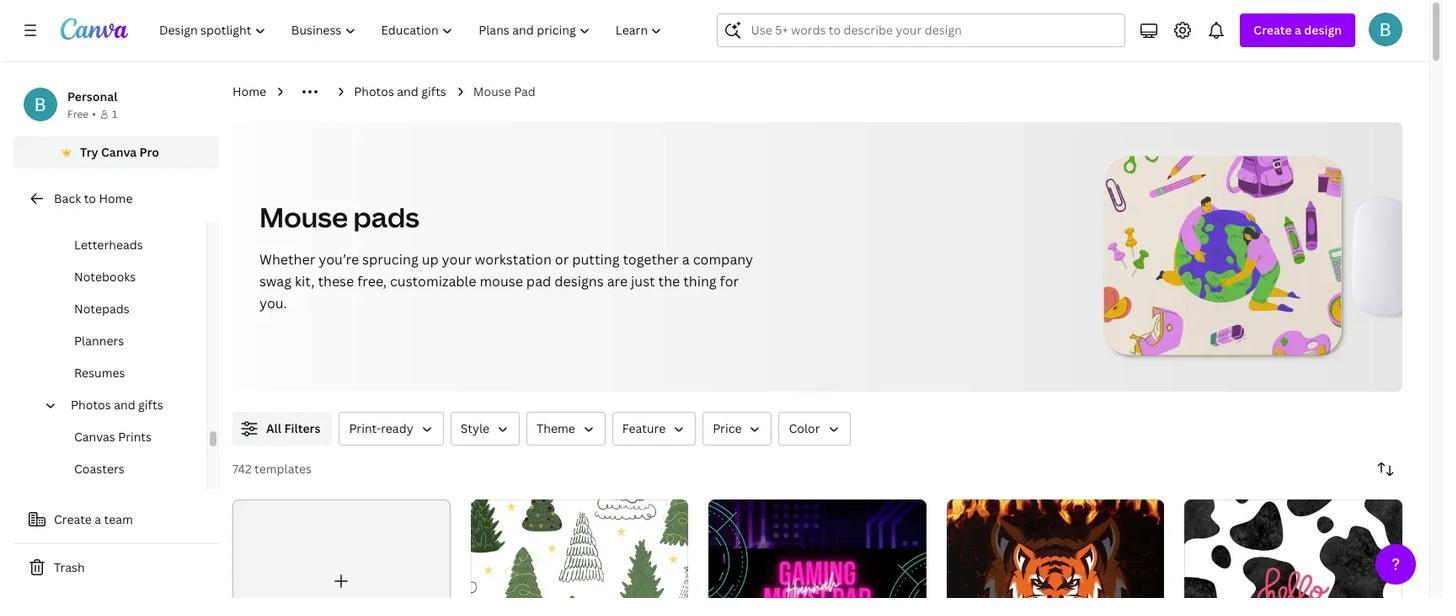 Task type: describe. For each thing, give the bounding box(es) containing it.
all filters button
[[233, 412, 332, 446]]

canvas prints link
[[40, 421, 206, 453]]

1 horizontal spatial gifts
[[421, 83, 446, 99]]

create a team button
[[13, 503, 219, 537]]

trash
[[54, 560, 85, 576]]

filters
[[284, 420, 321, 436]]

invoices
[[74, 205, 121, 221]]

personal
[[67, 88, 117, 104]]

putting
[[572, 250, 620, 269]]

colorful neon gaming mousepad image
[[709, 499, 927, 598]]

up
[[422, 250, 439, 269]]

your
[[442, 250, 472, 269]]

photos and gifts button
[[64, 389, 196, 421]]

price button
[[703, 412, 772, 446]]

notebooks
[[74, 269, 136, 285]]

color button
[[779, 412, 851, 446]]

style button
[[450, 412, 520, 446]]

letterheads
[[74, 237, 143, 253]]

create a team
[[54, 511, 133, 527]]

color
[[789, 420, 820, 436]]

to
[[84, 190, 96, 206]]

coasters link
[[40, 453, 206, 485]]

trash link
[[13, 551, 219, 585]]

feature button
[[612, 412, 696, 446]]

invoices link
[[40, 197, 206, 229]]

pad
[[514, 83, 536, 99]]

just
[[631, 272, 655, 291]]

customizable
[[390, 272, 477, 291]]

a inside the whether you're sprucing up your workstation or putting together a company swag kit, these free, customizable mouse pad designs are just the thing for you.
[[682, 250, 690, 269]]

mouse pad
[[473, 83, 536, 99]]

company
[[693, 250, 753, 269]]

resumes link
[[40, 357, 206, 389]]

feature
[[623, 420, 666, 436]]

create a design
[[1254, 22, 1342, 38]]

letterheads link
[[40, 229, 206, 261]]

canvas prints
[[74, 429, 152, 445]]

1
[[112, 107, 117, 121]]

Search search field
[[751, 14, 1115, 46]]

free
[[67, 107, 89, 121]]

black and white fun cow hello mouse pad image
[[1185, 500, 1403, 598]]

print-
[[349, 420, 381, 436]]

back to home
[[54, 190, 133, 206]]

pads
[[353, 199, 419, 235]]

resumes
[[74, 365, 125, 381]]

or
[[555, 250, 569, 269]]

742 templates
[[233, 461, 312, 477]]

together
[[623, 250, 679, 269]]

home link
[[233, 83, 266, 101]]

planners link
[[40, 325, 206, 357]]

are
[[607, 272, 628, 291]]

green white illustrated christmas tree mouse pad image
[[471, 500, 689, 598]]

back to home link
[[13, 182, 219, 216]]

Sort by button
[[1369, 452, 1403, 486]]

canva
[[101, 144, 137, 160]]



Task type: locate. For each thing, give the bounding box(es) containing it.
0 horizontal spatial gifts
[[138, 397, 163, 413]]

create
[[1254, 22, 1292, 38], [54, 511, 92, 527]]

you.
[[260, 294, 287, 313]]

0 horizontal spatial mouse
[[260, 199, 348, 235]]

photos and gifts down top level navigation element
[[354, 83, 446, 99]]

for
[[720, 272, 739, 291]]

create a design button
[[1241, 13, 1356, 47]]

all
[[266, 420, 282, 436]]

templates
[[255, 461, 312, 477]]

create left team
[[54, 511, 92, 527]]

theme
[[537, 420, 575, 436]]

back
[[54, 190, 81, 206]]

1 vertical spatial photos
[[71, 397, 111, 413]]

2 horizontal spatial a
[[1295, 22, 1302, 38]]

photos
[[354, 83, 394, 99], [71, 397, 111, 413]]

1 vertical spatial create
[[54, 511, 92, 527]]

0 vertical spatial mouse
[[473, 83, 511, 99]]

2 vertical spatial a
[[95, 511, 101, 527]]

create inside dropdown button
[[1254, 22, 1292, 38]]

0 vertical spatial gifts
[[421, 83, 446, 99]]

a inside dropdown button
[[1295, 22, 1302, 38]]

photos up canvas
[[71, 397, 111, 413]]

whether you're sprucing up your workstation or putting together a company swag kit, these free, customizable mouse pad designs are just the thing for you.
[[260, 250, 753, 313]]

mouse for mouse pads
[[260, 199, 348, 235]]

photos inside button
[[71, 397, 111, 413]]

these
[[318, 272, 354, 291]]

and inside photos and gifts button
[[114, 397, 135, 413]]

1 horizontal spatial and
[[397, 83, 419, 99]]

swag
[[260, 272, 292, 291]]

all filters
[[266, 420, 321, 436]]

0 vertical spatial photos and gifts
[[354, 83, 446, 99]]

0 horizontal spatial and
[[114, 397, 135, 413]]

None search field
[[717, 13, 1126, 47]]

create for create a design
[[1254, 22, 1292, 38]]

top level navigation element
[[148, 13, 677, 47]]

orange black illustrated modern tiger mouse pad image
[[947, 499, 1165, 598]]

workstation
[[475, 250, 552, 269]]

1 horizontal spatial home
[[233, 83, 266, 99]]

try canva pro button
[[13, 137, 219, 169]]

and down top level navigation element
[[397, 83, 419, 99]]

1 horizontal spatial photos and gifts
[[354, 83, 446, 99]]

0 horizontal spatial home
[[99, 190, 133, 206]]

1 horizontal spatial create
[[1254, 22, 1292, 38]]

a left team
[[95, 511, 101, 527]]

and down resumes link
[[114, 397, 135, 413]]

photos and gifts down resumes link
[[71, 397, 163, 413]]

gifts down top level navigation element
[[421, 83, 446, 99]]

designs
[[555, 272, 604, 291]]

mouse left "pad"
[[473, 83, 511, 99]]

mouse
[[480, 272, 523, 291]]

mouse for mouse pad
[[473, 83, 511, 99]]

notepads link
[[40, 293, 206, 325]]

0 horizontal spatial create
[[54, 511, 92, 527]]

0 vertical spatial create
[[1254, 22, 1292, 38]]

create for create a team
[[54, 511, 92, 527]]

kit,
[[295, 272, 315, 291]]

print-ready
[[349, 420, 413, 436]]

a inside button
[[95, 511, 101, 527]]

ready
[[381, 420, 413, 436]]

try
[[80, 144, 98, 160]]

742
[[233, 461, 252, 477]]

pad
[[527, 272, 551, 291]]

prints
[[118, 429, 152, 445]]

planners
[[74, 333, 124, 349]]

free •
[[67, 107, 96, 121]]

create inside button
[[54, 511, 92, 527]]

gifts inside button
[[138, 397, 163, 413]]

0 horizontal spatial a
[[95, 511, 101, 527]]

1 horizontal spatial photos
[[354, 83, 394, 99]]

theme button
[[527, 412, 606, 446]]

free,
[[357, 272, 387, 291]]

the
[[659, 272, 680, 291]]

and
[[397, 83, 419, 99], [114, 397, 135, 413]]

1 vertical spatial mouse
[[260, 199, 348, 235]]

0 horizontal spatial photos
[[71, 397, 111, 413]]

mouse up whether
[[260, 199, 348, 235]]

create left design
[[1254, 22, 1292, 38]]

pro
[[139, 144, 159, 160]]

thing
[[684, 272, 717, 291]]

1 vertical spatial photos and gifts
[[71, 397, 163, 413]]

photos and gifts
[[354, 83, 446, 99], [71, 397, 163, 413]]

0 horizontal spatial photos and gifts
[[71, 397, 163, 413]]

gifts up 'prints'
[[138, 397, 163, 413]]

brad klo image
[[1369, 13, 1403, 46]]

canvas
[[74, 429, 115, 445]]

print-ready button
[[339, 412, 444, 446]]

0 vertical spatial a
[[1295, 22, 1302, 38]]

gifts
[[421, 83, 446, 99], [138, 397, 163, 413]]

you're
[[319, 250, 359, 269]]

notebooks link
[[40, 261, 206, 293]]

1 horizontal spatial a
[[682, 250, 690, 269]]

0 vertical spatial and
[[397, 83, 419, 99]]

try canva pro
[[80, 144, 159, 160]]

mouse
[[473, 83, 511, 99], [260, 199, 348, 235]]

mouse pads
[[260, 199, 419, 235]]

•
[[92, 107, 96, 121]]

mouse pads image
[[1043, 122, 1403, 392], [1105, 156, 1342, 355]]

design
[[1305, 22, 1342, 38]]

1 vertical spatial a
[[682, 250, 690, 269]]

sprucing
[[362, 250, 419, 269]]

0 vertical spatial photos
[[354, 83, 394, 99]]

a left design
[[1295, 22, 1302, 38]]

0 vertical spatial home
[[233, 83, 266, 99]]

1 vertical spatial and
[[114, 397, 135, 413]]

notepads
[[74, 301, 130, 317]]

price
[[713, 420, 742, 436]]

coasters
[[74, 461, 124, 477]]

whether
[[260, 250, 315, 269]]

a for team
[[95, 511, 101, 527]]

a
[[1295, 22, 1302, 38], [682, 250, 690, 269], [95, 511, 101, 527]]

team
[[104, 511, 133, 527]]

style
[[461, 420, 490, 436]]

1 horizontal spatial mouse
[[473, 83, 511, 99]]

home
[[233, 83, 266, 99], [99, 190, 133, 206]]

photos down top level navigation element
[[354, 83, 394, 99]]

1 vertical spatial home
[[99, 190, 133, 206]]

1 vertical spatial gifts
[[138, 397, 163, 413]]

a for design
[[1295, 22, 1302, 38]]

a up "thing"
[[682, 250, 690, 269]]

photos and gifts inside button
[[71, 397, 163, 413]]



Task type: vqa. For each thing, say whether or not it's contained in the screenshot.
all filters
yes



